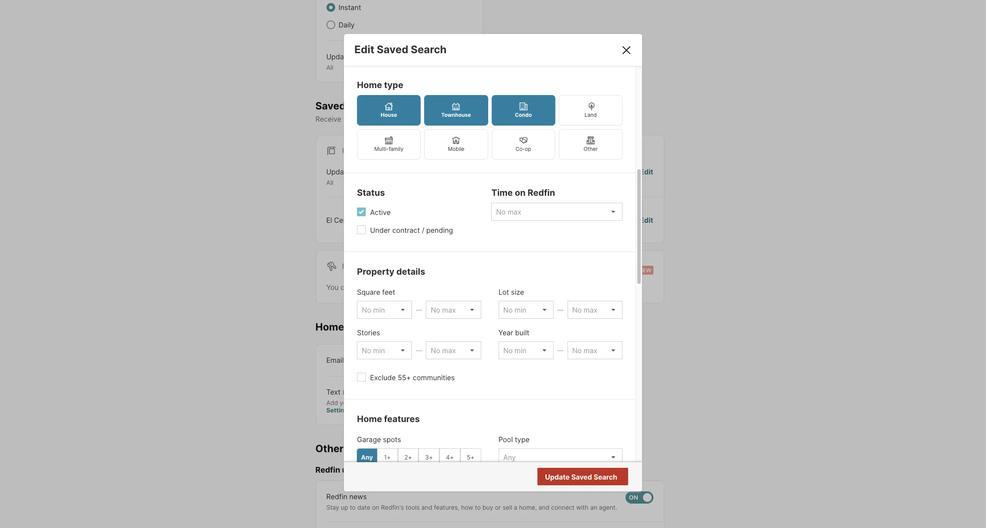 Task type: locate. For each thing, give the bounding box(es) containing it.
— for square feet
[[416, 306, 422, 314]]

home for home tours
[[316, 321, 344, 333]]

4+ radio
[[440, 449, 461, 466]]

an
[[591, 504, 598, 511]]

0 vertical spatial other
[[584, 146, 598, 152]]

2 vertical spatial update
[[546, 473, 570, 482]]

tours
[[347, 321, 373, 333]]

House checkbox
[[357, 95, 421, 126]]

on inside "edit saved search" dialog
[[515, 188, 526, 198]]

0 horizontal spatial searches
[[348, 100, 394, 112]]

to
[[350, 504, 356, 511], [475, 504, 481, 511]]

types up home type
[[353, 52, 371, 61]]

Multi-family checkbox
[[357, 129, 421, 160]]

2 for from the top
[[342, 262, 356, 271]]

edit for update types
[[640, 168, 654, 176]]

all up el
[[327, 179, 334, 186]]

(sms)
[[343, 388, 363, 396]]

your
[[440, 115, 455, 124], [340, 399, 353, 406]]

Daily radio
[[327, 21, 335, 29]]

under contract / pending
[[370, 226, 453, 235]]

1 horizontal spatial your
[[440, 115, 455, 124]]

stay
[[327, 504, 339, 511]]

0 vertical spatial type
[[384, 80, 404, 90]]

0 vertical spatial your
[[440, 115, 455, 124]]

1 horizontal spatial and
[[539, 504, 550, 511]]

lot size
[[499, 288, 525, 297]]

and right home,
[[539, 504, 550, 511]]

Instant radio
[[327, 3, 335, 12]]

property details
[[357, 267, 426, 277]]

number
[[374, 399, 396, 406]]

None checkbox
[[444, 387, 472, 399], [626, 492, 654, 504], [444, 387, 472, 399], [626, 492, 654, 504]]

type for home type
[[384, 80, 404, 90]]

account
[[405, 399, 430, 406]]

searching
[[452, 283, 484, 292]]

1 vertical spatial option group
[[357, 449, 481, 466]]

option group
[[357, 95, 623, 160], [357, 449, 481, 466]]

1 horizontal spatial searches
[[400, 283, 431, 292]]

update saved search
[[546, 473, 618, 482]]

account settings link
[[327, 399, 430, 414]]

update down for sale
[[327, 168, 351, 176]]

type up house checkbox on the left
[[384, 80, 404, 90]]

for
[[486, 283, 495, 292]]

connect
[[552, 504, 575, 511]]

0 vertical spatial redfin
[[528, 188, 556, 198]]

your left preferred
[[440, 115, 455, 124]]

0 vertical spatial searches
[[348, 100, 394, 112]]

types down for sale
[[353, 168, 371, 176]]

1 vertical spatial emails
[[346, 443, 378, 455]]

update
[[327, 52, 351, 61], [327, 168, 351, 176], [546, 473, 570, 482]]

5+
[[467, 454, 475, 461]]

1 horizontal spatial search
[[594, 473, 618, 482]]

0 vertical spatial edit button
[[640, 167, 654, 187]]

search for update saved search
[[594, 473, 618, 482]]

2 edit button from the top
[[640, 215, 654, 225]]

0 vertical spatial home
[[357, 80, 382, 90]]

status
[[357, 188, 385, 198]]

edit saved search element
[[355, 43, 611, 56]]

redfin right time
[[528, 188, 556, 198]]

redfin updates
[[316, 466, 374, 475]]

saved up receive
[[316, 100, 346, 112]]

0 vertical spatial emails
[[584, 216, 605, 225]]

—
[[416, 306, 422, 314], [558, 306, 564, 314], [416, 347, 422, 354], [558, 347, 564, 354]]

no inside button
[[583, 473, 592, 482]]

edit button for update types
[[640, 167, 654, 187]]

search for edit saved search
[[411, 43, 447, 56]]

update types all down daily
[[327, 52, 371, 71]]

details
[[397, 267, 426, 277]]

1 horizontal spatial to
[[475, 504, 481, 511]]

1 vertical spatial types
[[353, 168, 371, 176]]

home up house checkbox on the left
[[357, 80, 382, 90]]

1 vertical spatial redfin
[[316, 466, 340, 475]]

1 horizontal spatial no
[[583, 473, 592, 482]]

list box
[[492, 203, 623, 221], [357, 301, 412, 319], [426, 301, 481, 319], [499, 301, 554, 319], [568, 301, 623, 319], [357, 342, 412, 360], [426, 342, 481, 360], [499, 342, 554, 360], [568, 342, 623, 360], [499, 449, 623, 467]]

redfin inside redfin news stay up to date on redfin's tools and features, how to buy or sell a home, and connect with an agent.
[[327, 492, 348, 501]]

1 vertical spatial all
[[327, 179, 334, 186]]

el cerrito test 1
[[327, 216, 378, 225]]

/
[[422, 226, 425, 235]]

0 vertical spatial edit
[[355, 43, 375, 56]]

2+
[[405, 454, 412, 461]]

0 horizontal spatial to
[[350, 504, 356, 511]]

all
[[327, 64, 334, 71], [327, 179, 334, 186]]

0 vertical spatial update types all
[[327, 52, 371, 71]]

date
[[358, 504, 371, 511]]

edit
[[355, 43, 375, 56], [640, 168, 654, 176], [640, 216, 654, 225]]

saved searches receive timely notifications based on your preferred search filters.
[[316, 100, 534, 124]]

0 vertical spatial types
[[353, 52, 371, 61]]

1 vertical spatial your
[[340, 399, 353, 406]]

no
[[573, 216, 582, 225], [583, 473, 592, 482]]

2 vertical spatial home
[[357, 414, 382, 425]]

searches
[[348, 100, 394, 112], [400, 283, 431, 292]]

1 vertical spatial other
[[316, 443, 344, 455]]

option group containing house
[[357, 95, 623, 160]]

rent
[[358, 262, 377, 271]]

redfin for redfin updates
[[316, 466, 340, 475]]

home features
[[357, 414, 420, 425]]

2 update types all from the top
[[327, 168, 371, 186]]

other down land
[[584, 146, 598, 152]]

1 horizontal spatial emails
[[584, 216, 605, 225]]

update down 'daily' radio
[[327, 52, 351, 61]]

exclude
[[370, 374, 396, 382]]

on right time
[[515, 188, 526, 198]]

to right up
[[350, 504, 356, 511]]

1
[[375, 216, 378, 225]]

and right tools
[[422, 504, 433, 511]]

other inside option
[[584, 146, 598, 152]]

0 vertical spatial for
[[342, 147, 356, 155]]

update up the connect
[[546, 473, 570, 482]]

Any radio
[[357, 449, 378, 466]]

family
[[389, 146, 404, 152]]

emails
[[584, 216, 605, 225], [346, 443, 378, 455]]

co-
[[516, 146, 525, 152]]

0 horizontal spatial no
[[573, 216, 582, 225]]

4+
[[446, 454, 454, 461]]

redfin down other emails
[[316, 466, 340, 475]]

1 vertical spatial search
[[594, 473, 618, 482]]

redfin up stay
[[327, 492, 348, 501]]

1 vertical spatial edit button
[[640, 215, 654, 225]]

update inside button
[[546, 473, 570, 482]]

can
[[341, 283, 353, 292]]

1 horizontal spatial type
[[515, 436, 530, 444]]

1 types from the top
[[353, 52, 371, 61]]

notifications
[[365, 115, 406, 124]]

1 horizontal spatial other
[[584, 146, 598, 152]]

update saved search button
[[538, 468, 629, 486]]

preferred
[[457, 115, 488, 124]]

saved down property details
[[378, 283, 398, 292]]

1 vertical spatial edit
[[640, 168, 654, 176]]

Mobile checkbox
[[425, 129, 488, 160]]

active
[[370, 208, 391, 217]]

agent.
[[600, 504, 618, 511]]

1 update types all from the top
[[327, 52, 371, 71]]

0 horizontal spatial search
[[411, 43, 447, 56]]

0 vertical spatial no
[[573, 216, 582, 225]]

5+ radio
[[461, 449, 481, 466]]

settings
[[327, 407, 352, 414]]

all down 'daily' radio
[[327, 64, 334, 71]]

1 vertical spatial update types all
[[327, 168, 371, 186]]

redfin's
[[381, 504, 404, 511]]

saved
[[377, 43, 409, 56], [316, 100, 346, 112], [378, 283, 398, 292], [572, 473, 593, 482]]

other up redfin updates
[[316, 443, 344, 455]]

0 vertical spatial all
[[327, 64, 334, 71]]

0 vertical spatial search
[[411, 43, 447, 56]]

land
[[585, 112, 597, 118]]

text
[[327, 388, 341, 396]]

edit saved search
[[355, 43, 447, 56]]

updates
[[342, 466, 374, 475]]

1 and from the left
[[422, 504, 433, 511]]

feet
[[383, 288, 396, 297]]

1 edit button from the top
[[640, 167, 654, 187]]

type right pool
[[515, 436, 530, 444]]

property
[[357, 267, 395, 277]]

time
[[492, 188, 513, 198]]

1 vertical spatial type
[[515, 436, 530, 444]]

tools
[[406, 504, 420, 511]]

0 vertical spatial option group
[[357, 95, 623, 160]]

0 horizontal spatial other
[[316, 443, 344, 455]]

2 vertical spatial redfin
[[327, 492, 348, 501]]

1 all from the top
[[327, 64, 334, 71]]

2 vertical spatial edit
[[640, 216, 654, 225]]

for left sale
[[342, 147, 356, 155]]

1 vertical spatial no
[[583, 473, 592, 482]]

for rent
[[342, 262, 377, 271]]

0 horizontal spatial emails
[[346, 443, 378, 455]]

account settings
[[327, 399, 430, 414]]

3+ radio
[[419, 449, 440, 466]]

saved left results
[[572, 473, 593, 482]]

under
[[370, 226, 391, 235]]

search inside button
[[594, 473, 618, 482]]

2 to from the left
[[475, 504, 481, 511]]

searches up notifications
[[348, 100, 394, 112]]

to left buy
[[475, 504, 481, 511]]

1 vertical spatial for
[[342, 262, 356, 271]]

1 for from the top
[[342, 147, 356, 155]]

2 all from the top
[[327, 179, 334, 186]]

add
[[327, 399, 338, 406]]

1 vertical spatial home
[[316, 321, 344, 333]]

garage spots
[[357, 436, 401, 444]]

searches down details
[[400, 283, 431, 292]]

no for no results
[[583, 473, 592, 482]]

1 to from the left
[[350, 504, 356, 511]]

option group containing any
[[357, 449, 481, 466]]

for
[[342, 147, 356, 155], [342, 262, 356, 271]]

home down account settings
[[357, 414, 382, 425]]

update types all up status
[[327, 168, 371, 186]]

redfin
[[528, 188, 556, 198], [316, 466, 340, 475], [327, 492, 348, 501]]

no results
[[583, 473, 617, 482]]

add your phone number in
[[327, 399, 405, 406]]

on right based
[[430, 115, 438, 124]]

0 horizontal spatial type
[[384, 80, 404, 90]]

edit button
[[640, 167, 654, 187], [640, 215, 654, 225]]

— for lot size
[[558, 306, 564, 314]]

on inside redfin news stay up to date on redfin's tools and features, how to buy or sell a home, and connect with an agent.
[[372, 504, 380, 511]]

— for stories
[[416, 347, 422, 354]]

your up settings
[[340, 399, 353, 406]]

and
[[422, 504, 433, 511], [539, 504, 550, 511]]

0 horizontal spatial your
[[340, 399, 353, 406]]

for left "rent"
[[342, 262, 356, 271]]

text (sms)
[[327, 388, 363, 396]]

2 and from the left
[[539, 504, 550, 511]]

home type
[[357, 80, 404, 90]]

Co-op checkbox
[[492, 129, 556, 160]]

on right the date
[[372, 504, 380, 511]]

on right always
[[464, 356, 472, 365]]

0 horizontal spatial and
[[422, 504, 433, 511]]

home left tours
[[316, 321, 344, 333]]



Task type: vqa. For each thing, say whether or not it's contained in the screenshot.
the left Sold
no



Task type: describe. For each thing, give the bounding box(es) containing it.
co-op
[[516, 146, 532, 152]]

for for for rent
[[342, 262, 356, 271]]

home,
[[520, 504, 537, 511]]

55+
[[398, 374, 411, 382]]

features
[[384, 414, 420, 425]]

townhouse
[[442, 112, 471, 118]]

exclude 55+ communities
[[370, 374, 455, 382]]

a
[[514, 504, 518, 511]]

year
[[499, 329, 514, 337]]

based
[[408, 115, 428, 124]]

Other checkbox
[[559, 129, 623, 160]]

contract
[[393, 226, 420, 235]]

saved inside button
[[572, 473, 593, 482]]

time on redfin
[[492, 188, 556, 198]]

1 vertical spatial update
[[327, 168, 351, 176]]

your inside saved searches receive timely notifications based on your preferred search filters.
[[440, 115, 455, 124]]

mobile
[[448, 146, 465, 152]]

3+
[[425, 454, 433, 461]]

el
[[327, 216, 332, 225]]

cerrito
[[334, 216, 357, 225]]

always
[[439, 356, 462, 365]]

multi-family
[[375, 146, 404, 152]]

pending
[[427, 226, 453, 235]]

stories
[[357, 329, 380, 337]]

communities
[[413, 374, 455, 382]]

home for home type
[[357, 80, 382, 90]]

other for other emails
[[316, 443, 344, 455]]

Condo checkbox
[[492, 95, 556, 126]]

emails for other emails
[[346, 443, 378, 455]]

edit button for no emails
[[640, 215, 654, 225]]

features,
[[434, 504, 460, 511]]

on inside saved searches receive timely notifications based on your preferred search filters.
[[430, 115, 438, 124]]

built
[[516, 329, 530, 337]]

results
[[594, 473, 617, 482]]

searches inside saved searches receive timely notifications based on your preferred search filters.
[[348, 100, 394, 112]]

daily
[[339, 21, 355, 29]]

news
[[350, 492, 367, 501]]

other for other
[[584, 146, 598, 152]]

buy
[[483, 504, 494, 511]]

house
[[381, 112, 397, 118]]

home tours
[[316, 321, 373, 333]]

option group for garage spots
[[357, 449, 481, 466]]

instant
[[339, 3, 361, 12]]

edit for no emails
[[640, 216, 654, 225]]

home for home features
[[357, 414, 382, 425]]

email
[[327, 356, 344, 365]]

rentals
[[497, 283, 519, 292]]

.
[[519, 283, 521, 292]]

sell
[[503, 504, 513, 511]]

for sale
[[342, 147, 375, 155]]

saved up home type
[[377, 43, 409, 56]]

for for for sale
[[342, 147, 356, 155]]

edit saved search dialog
[[344, 34, 643, 528]]

Land checkbox
[[559, 95, 623, 126]]

phone
[[354, 399, 373, 406]]

spots
[[383, 436, 401, 444]]

size
[[512, 288, 525, 297]]

redfin for redfin news stay up to date on redfin's tools and features, how to buy or sell a home, and connect with an agent.
[[327, 492, 348, 501]]

no results button
[[572, 469, 627, 486]]

pool
[[499, 436, 513, 444]]

no for no emails
[[573, 216, 582, 225]]

filters.
[[514, 115, 534, 124]]

lot
[[499, 288, 510, 297]]

saved inside saved searches receive timely notifications based on your preferred search filters.
[[316, 100, 346, 112]]

option group for home type
[[357, 95, 623, 160]]

no emails
[[573, 216, 605, 225]]

edit inside dialog
[[355, 43, 375, 56]]

1+ radio
[[377, 449, 398, 466]]

year built
[[499, 329, 530, 337]]

while
[[433, 283, 450, 292]]

you
[[327, 283, 339, 292]]

up
[[341, 504, 348, 511]]

sale
[[358, 147, 375, 155]]

you can create saved searches while searching for rentals .
[[327, 283, 521, 292]]

2 types from the top
[[353, 168, 371, 176]]

always on
[[439, 356, 472, 365]]

test
[[359, 216, 373, 225]]

0 vertical spatial update
[[327, 52, 351, 61]]

emails for no emails
[[584, 216, 605, 225]]

2+ radio
[[398, 449, 419, 466]]

receive
[[316, 115, 342, 124]]

pool type
[[499, 436, 530, 444]]

1+
[[384, 454, 391, 461]]

or
[[495, 504, 501, 511]]

Townhouse checkbox
[[425, 95, 488, 126]]

op
[[525, 146, 532, 152]]

with
[[577, 504, 589, 511]]

other emails
[[316, 443, 378, 455]]

redfin news stay up to date on redfin's tools and features, how to buy or sell a home, and connect with an agent.
[[327, 492, 618, 511]]

how
[[462, 504, 474, 511]]

1 vertical spatial searches
[[400, 283, 431, 292]]

in
[[398, 399, 403, 406]]

timely
[[344, 115, 363, 124]]

any
[[361, 454, 373, 461]]

create
[[355, 283, 376, 292]]

— for year built
[[558, 347, 564, 354]]

redfin inside "edit saved search" dialog
[[528, 188, 556, 198]]

type for pool type
[[515, 436, 530, 444]]



